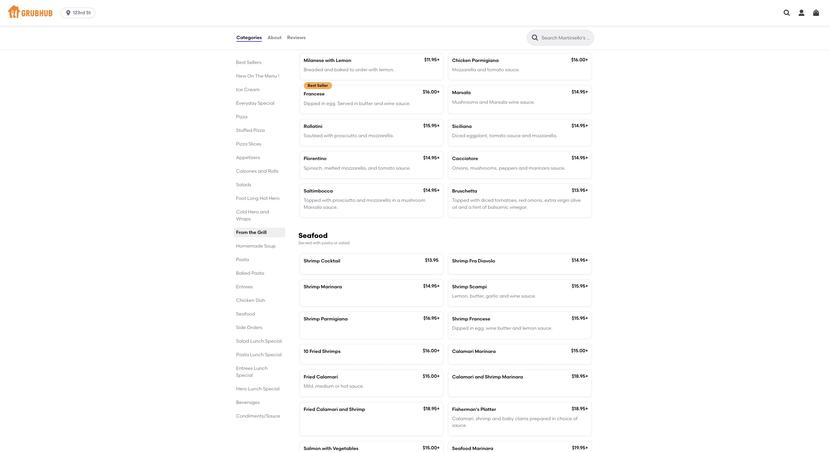 Task type: locate. For each thing, give the bounding box(es) containing it.
onions, mushrooms, peppers and marinara sauce.
[[453, 165, 566, 171]]

2 vertical spatial $15.00 +
[[423, 445, 440, 451]]

2 vertical spatial fried
[[304, 407, 316, 412]]

calamari
[[453, 349, 474, 354], [317, 374, 338, 380], [453, 374, 474, 380], [317, 407, 338, 412]]

special down entrees lunch special
[[263, 386, 280, 392]]

served left pasta
[[299, 241, 312, 245]]

0 horizontal spatial marsala
[[304, 205, 322, 210]]

calamari and shrimp marinara
[[453, 374, 524, 380]]

0 horizontal spatial francese
[[304, 91, 325, 97]]

egg.
[[327, 101, 337, 106]]

1 horizontal spatial hero
[[248, 209, 259, 215]]

+
[[437, 57, 440, 63], [586, 57, 589, 63], [437, 89, 440, 95], [586, 89, 589, 95], [437, 123, 440, 129], [586, 123, 589, 129], [437, 155, 440, 161], [586, 155, 589, 161], [437, 188, 440, 193], [586, 188, 589, 193], [586, 258, 589, 263], [437, 283, 440, 289], [586, 283, 589, 289], [437, 316, 440, 321], [586, 316, 589, 321], [437, 348, 440, 354], [586, 348, 589, 354], [437, 374, 440, 379], [586, 374, 589, 379], [437, 406, 440, 412], [586, 406, 589, 412], [437, 445, 440, 451], [586, 445, 589, 451]]

parmigiana up the shrimps
[[321, 316, 348, 322]]

lunch up the pasta lunch special
[[250, 339, 264, 344]]

with left 'pasta,'
[[313, 40, 321, 45]]

salad
[[335, 40, 346, 45]]

1 vertical spatial $15.95
[[572, 283, 586, 289]]

0 vertical spatial entrees
[[236, 284, 253, 290]]

seafood down calamari,
[[453, 446, 472, 452]]

fried down mild,
[[304, 407, 316, 412]]

menu
[[265, 73, 277, 79]]

fried for fried calamari and shrimp
[[304, 407, 316, 412]]

milanese with lemon
[[304, 58, 352, 63]]

$15.95 +
[[424, 123, 440, 129], [572, 283, 589, 289], [572, 316, 589, 321]]

0 vertical spatial pasta
[[236, 257, 249, 263]]

fried right 10
[[310, 349, 321, 354]]

1 vertical spatial chicken
[[453, 58, 471, 63]]

2 horizontal spatial marsala
[[490, 99, 508, 105]]

served inside seafood served with pasta or salad.
[[299, 241, 312, 245]]

topped up oil
[[453, 198, 470, 203]]

fried calamari and shrimp
[[304, 407, 366, 412]]

with inside "topped with prosciutto and mozzarella in a mushroom marsala sauce."
[[322, 198, 332, 203]]

$16.00 down the $11.95
[[423, 89, 437, 95]]

$16.00
[[572, 57, 586, 63], [423, 89, 437, 95], [423, 348, 437, 354]]

0 vertical spatial butter
[[359, 101, 373, 106]]

with left lemon
[[325, 58, 335, 63]]

lemon.
[[379, 67, 395, 73]]

diced
[[453, 133, 466, 139]]

1 vertical spatial butter
[[498, 326, 512, 332]]

salmon
[[304, 446, 321, 452]]

2 horizontal spatial chicken
[[453, 58, 471, 63]]

topped down saltimbocca on the top of the page
[[304, 198, 321, 203]]

with inside the chicken dish served with pasta, salad or french fries.
[[313, 40, 321, 45]]

prosciutto right sauteed
[[335, 133, 358, 139]]

0 vertical spatial served
[[299, 40, 312, 45]]

$15.95 + for sauteed with prosciutto and mozzarella.
[[424, 123, 440, 129]]

2 vertical spatial or
[[335, 384, 340, 390]]

seafood up side orders
[[236, 311, 255, 317]]

special up the pasta lunch special
[[265, 339, 282, 344]]

calzones
[[236, 168, 257, 174]]

1 horizontal spatial seafood
[[299, 231, 328, 240]]

0 vertical spatial chicken
[[299, 31, 327, 39]]

0 vertical spatial $15.00
[[572, 348, 586, 354]]

a inside "topped with prosciutto and mozzarella in a mushroom marsala sauce."
[[397, 198, 400, 203]]

1 vertical spatial tomato
[[490, 133, 507, 139]]

0 vertical spatial $15.95
[[424, 123, 437, 129]]

soup
[[264, 243, 276, 249]]

shrimp left cocktail on the bottom left
[[304, 258, 320, 264]]

svg image
[[784, 9, 792, 17], [798, 9, 806, 17], [65, 10, 72, 16]]

0 vertical spatial dipped
[[304, 101, 321, 106]]

1 horizontal spatial best
[[308, 83, 316, 88]]

hero right the cold
[[248, 209, 259, 215]]

1 mozzarella. from the left
[[369, 133, 394, 139]]

salads
[[236, 182, 252, 188]]

shrimps
[[323, 349, 341, 354]]

and inside calamari, shrimp and baby clams prepared in choice of sauce.
[[493, 416, 502, 422]]

0 vertical spatial fried
[[310, 349, 321, 354]]

$13.95 +
[[572, 188, 589, 193]]

2 entrees from the top
[[236, 366, 253, 371]]

1 vertical spatial of
[[574, 416, 578, 422]]

0 vertical spatial best
[[236, 60, 246, 65]]

chicken up 'pasta,'
[[299, 31, 327, 39]]

chicken inside the chicken dish served with pasta, salad or french fries.
[[299, 31, 327, 39]]

chicken parmigiana
[[453, 58, 499, 63]]

chicken down baked
[[236, 298, 255, 303]]

special
[[258, 100, 275, 106], [265, 339, 282, 344], [265, 352, 282, 358], [236, 373, 253, 378], [263, 386, 280, 392]]

in right mozzarella
[[392, 198, 396, 203]]

served right egg.
[[338, 101, 353, 106]]

entrees down baked
[[236, 284, 253, 290]]

lunch inside entrees lunch special
[[254, 366, 268, 371]]

lunch down salad lunch special
[[250, 352, 264, 358]]

0 vertical spatial $13.95
[[572, 188, 586, 193]]

1 vertical spatial hero
[[248, 209, 259, 215]]

special for pasta lunch special
[[265, 352, 282, 358]]

special for hero lunch special
[[263, 386, 280, 392]]

shrimp up 10
[[304, 316, 320, 322]]

in inside calamari, shrimp and baby clams prepared in choice of sauce.
[[552, 416, 556, 422]]

dipped down shrimp francese
[[453, 326, 469, 332]]

clams
[[515, 416, 529, 422]]

2 vertical spatial marsala
[[304, 205, 322, 210]]

with
[[313, 40, 321, 45], [325, 58, 335, 63], [369, 67, 378, 73], [324, 133, 334, 139], [322, 198, 332, 203], [471, 198, 480, 203], [313, 241, 321, 245], [322, 446, 332, 452]]

0 vertical spatial seafood
[[299, 231, 328, 240]]

seafood up pasta
[[299, 231, 328, 240]]

$19.95
[[573, 445, 586, 451]]

hot
[[260, 196, 268, 201]]

1 vertical spatial dipped
[[453, 326, 469, 332]]

$16.00 + down search martiniello's pizzeria search field
[[572, 57, 589, 63]]

or right salad
[[347, 40, 351, 45]]

fries.
[[365, 40, 374, 45]]

oil
[[453, 205, 458, 210]]

1 horizontal spatial $13.95
[[572, 188, 586, 193]]

pasta up baked
[[236, 257, 249, 263]]

mozzarella.
[[369, 133, 394, 139], [532, 133, 558, 139]]

$14.95 + for topped with prosciutto and mozzarella in a mushroom marsala sauce.
[[424, 188, 440, 193]]

1 vertical spatial best
[[308, 83, 316, 88]]

1 entrees from the top
[[236, 284, 253, 290]]

2 vertical spatial served
[[299, 241, 312, 245]]

shrimp francese
[[453, 316, 491, 322]]

0 vertical spatial $16.00
[[572, 57, 586, 63]]

calamari, shrimp and baby clams prepared in choice of sauce.
[[453, 416, 578, 429]]

francese down best seller
[[304, 91, 325, 97]]

special for salad lunch special
[[265, 339, 282, 344]]

rolls
[[268, 168, 278, 174]]

florentino
[[304, 156, 327, 162]]

a left mushroom
[[397, 198, 400, 203]]

shrimp for shrimp francese
[[453, 316, 469, 322]]

0 horizontal spatial hero
[[236, 386, 247, 392]]

2 mozzarella. from the left
[[532, 133, 558, 139]]

with inside seafood served with pasta or salad.
[[313, 241, 321, 245]]

dish up salad
[[329, 31, 344, 39]]

2 vertical spatial tomato
[[378, 165, 395, 171]]

special for entrees lunch special
[[236, 373, 253, 378]]

topped
[[304, 198, 321, 203], [453, 198, 470, 203]]

$14.95 + for spinach, melted mozzarella, and tomato sauce.
[[424, 155, 440, 161]]

1 horizontal spatial marsala
[[453, 90, 471, 96]]

and
[[324, 67, 333, 73], [478, 67, 487, 73], [480, 99, 489, 105], [374, 101, 383, 106], [359, 133, 368, 139], [522, 133, 531, 139], [368, 165, 377, 171], [519, 165, 528, 171], [258, 168, 267, 174], [357, 198, 366, 203], [459, 205, 468, 210], [260, 209, 269, 215], [500, 293, 509, 299], [513, 326, 522, 332], [475, 374, 484, 380], [339, 407, 348, 412], [493, 416, 502, 422]]

1 horizontal spatial francese
[[470, 316, 491, 322]]

1 horizontal spatial mozzarella.
[[532, 133, 558, 139]]

0 horizontal spatial topped
[[304, 198, 321, 203]]

sauteed with prosciutto and mozzarella.
[[304, 133, 394, 139]]

onions,
[[453, 165, 470, 171]]

salad.
[[339, 241, 351, 245]]

pasta for pasta lunch special
[[236, 352, 249, 358]]

0 vertical spatial or
[[347, 40, 351, 45]]

$18.95 + for shrimp
[[424, 406, 440, 412]]

0 horizontal spatial mozzarella.
[[369, 133, 394, 139]]

a left hint
[[469, 205, 472, 210]]

0 horizontal spatial svg image
[[65, 10, 72, 16]]

special inside entrees lunch special
[[236, 373, 253, 378]]

1 vertical spatial $13.95
[[425, 258, 439, 263]]

2 vertical spatial seafood
[[453, 446, 472, 452]]

and inside the topped with diced tomatoes, red onions, extra virgin olive oil and a hint of balsamic vinegar.
[[459, 205, 468, 210]]

marinara for calamari marinara
[[475, 349, 496, 354]]

$13.95 for $13.95 +
[[572, 188, 586, 193]]

shrimp up lemon,
[[453, 284, 469, 290]]

1 vertical spatial $16.00
[[423, 89, 437, 95]]

$14.95 for diced eggplant, tomato sauce and mozzarella.
[[572, 123, 586, 129]]

entrees for entrees
[[236, 284, 253, 290]]

best sellers
[[236, 60, 262, 65]]

0 horizontal spatial seafood
[[236, 311, 255, 317]]

dipped for dipped in egg, wine butter and lemon sauce.
[[453, 326, 469, 332]]

shrimp down the shrimp cocktail
[[304, 284, 320, 290]]

0 horizontal spatial a
[[397, 198, 400, 203]]

special down salad lunch special
[[265, 352, 282, 358]]

lunch up beverages
[[248, 386, 262, 392]]

pasta for pasta
[[236, 257, 249, 263]]

of down diced
[[483, 205, 487, 210]]

1 vertical spatial marsala
[[490, 99, 508, 105]]

1 horizontal spatial topped
[[453, 198, 470, 203]]

$18.95 for fried calamari and shrimp
[[424, 406, 437, 412]]

salad
[[236, 339, 249, 344]]

0 vertical spatial $15.95 +
[[424, 123, 440, 129]]

and inside "topped with prosciutto and mozzarella in a mushroom marsala sauce."
[[357, 198, 366, 203]]

$19.95 +
[[573, 445, 589, 451]]

1 vertical spatial dish
[[256, 298, 265, 303]]

sauce.
[[506, 67, 520, 73], [521, 99, 535, 105], [396, 101, 411, 106], [396, 165, 411, 171], [551, 165, 566, 171], [323, 205, 338, 210], [522, 293, 537, 299], [538, 326, 553, 332], [350, 384, 365, 390], [453, 423, 467, 429]]

best for best seller
[[308, 83, 316, 88]]

red
[[519, 198, 527, 203]]

in inside "topped with prosciutto and mozzarella in a mushroom marsala sauce."
[[392, 198, 396, 203]]

stuffed
[[236, 128, 253, 133]]

2 vertical spatial pasta
[[236, 352, 249, 358]]

$16.95
[[424, 316, 437, 321]]

best left "seller"
[[308, 83, 316, 88]]

2 vertical spatial chicken
[[236, 298, 255, 303]]

best left sellers in the top of the page
[[236, 60, 246, 65]]

1 topped from the left
[[304, 198, 321, 203]]

seafood inside seafood served with pasta or salad.
[[299, 231, 328, 240]]

0 vertical spatial pizza
[[236, 114, 248, 120]]

1 horizontal spatial butter
[[498, 326, 512, 332]]

baked pasta
[[236, 271, 265, 276]]

dish for chicken dish served with pasta, salad or french fries.
[[329, 31, 344, 39]]

1 vertical spatial or
[[334, 241, 338, 245]]

diavolo
[[478, 258, 496, 264]]

chicken dish served with pasta, salad or french fries.
[[299, 31, 374, 45]]

sauteed
[[304, 133, 323, 139]]

pizza
[[236, 114, 248, 120], [254, 128, 265, 133], [236, 141, 248, 147]]

hero right hot
[[269, 196, 280, 201]]

0 vertical spatial francese
[[304, 91, 325, 97]]

choice
[[557, 416, 573, 422]]

of right choice
[[574, 416, 578, 422]]

dipped for dipped in egg. served in butter and wine sauce.
[[304, 101, 321, 106]]

shrimp
[[304, 258, 320, 264], [453, 258, 469, 264], [304, 284, 320, 290], [453, 284, 469, 290], [304, 316, 320, 322], [453, 316, 469, 322], [485, 374, 501, 380], [349, 407, 366, 412]]

with inside the topped with diced tomatoes, red onions, extra virgin olive oil and a hint of balsamic vinegar.
[[471, 198, 480, 203]]

pizza up stuffed in the left of the page
[[236, 114, 248, 120]]

2 vertical spatial hero
[[236, 386, 247, 392]]

1 horizontal spatial parmigiana
[[472, 58, 499, 63]]

served up milanese
[[299, 40, 312, 45]]

in right egg.
[[354, 101, 358, 106]]

lunch down the pasta lunch special
[[254, 366, 268, 371]]

0 vertical spatial of
[[483, 205, 487, 210]]

0 vertical spatial prosciutto
[[335, 133, 358, 139]]

pizza left slices
[[236, 141, 248, 147]]

1 vertical spatial fried
[[304, 374, 316, 380]]

1 horizontal spatial chicken
[[299, 31, 327, 39]]

1 vertical spatial seafood
[[236, 311, 255, 317]]

prosciutto down saltimbocca on the top of the page
[[333, 198, 356, 203]]

pizza for pizza
[[236, 114, 248, 120]]

categories button
[[236, 26, 262, 50]]

tomato for sauce.
[[488, 67, 504, 73]]

siciliana
[[453, 124, 472, 129]]

0 vertical spatial parmigiana
[[472, 58, 499, 63]]

2 horizontal spatial seafood
[[453, 446, 472, 452]]

fried up mild,
[[304, 374, 316, 380]]

$15.00 for seafood marinara
[[423, 445, 437, 451]]

grill
[[258, 230, 267, 235]]

parmigiana for chicken parmigiana
[[472, 58, 499, 63]]

cold hero and wraps
[[236, 209, 269, 222]]

with right order
[[369, 67, 378, 73]]

$16.00 + down the $11.95
[[423, 89, 440, 95]]

pasta
[[322, 241, 333, 245]]

$13.95 for $13.95
[[425, 258, 439, 263]]

Search Martiniello's Pizzeria search field
[[541, 35, 592, 41]]

pasta down salad
[[236, 352, 249, 358]]

with right salmon
[[322, 446, 332, 452]]

2 vertical spatial $15.95 +
[[572, 316, 589, 321]]

10 fried shrimps
[[304, 349, 341, 354]]

$18.95
[[572, 374, 586, 379], [424, 406, 437, 412], [572, 406, 586, 412]]

prosciutto inside "topped with prosciutto and mozzarella in a mushroom marsala sauce."
[[333, 198, 356, 203]]

in left egg.
[[322, 101, 326, 106]]

shrimp for shrimp cocktail
[[304, 258, 320, 264]]

or right pasta
[[334, 241, 338, 245]]

with left pasta
[[313, 241, 321, 245]]

francese up egg, at the right
[[470, 316, 491, 322]]

tomato right mozzarella,
[[378, 165, 395, 171]]

lunch for entrees
[[254, 366, 268, 371]]

order
[[356, 67, 368, 73]]

shrimp left fra
[[453, 258, 469, 264]]

in left choice
[[552, 416, 556, 422]]

french
[[352, 40, 364, 45]]

0 vertical spatial dish
[[329, 31, 344, 39]]

pizza for pizza slices
[[236, 141, 248, 147]]

$16.00 down $16.95 on the right bottom of the page
[[423, 348, 437, 354]]

1 vertical spatial entrees
[[236, 366, 253, 371]]

shrimp parmigiana
[[304, 316, 348, 322]]

shrimp for shrimp fra diavolo
[[453, 258, 469, 264]]

condiments/sauce
[[236, 414, 281, 419]]

appetizers
[[236, 155, 260, 161]]

1 vertical spatial $15.00 +
[[423, 374, 440, 379]]

0 horizontal spatial chicken
[[236, 298, 255, 303]]

dish up the 'orders'
[[256, 298, 265, 303]]

svg image inside 123rd st button
[[65, 10, 72, 16]]

2 topped from the left
[[453, 198, 470, 203]]

with down saltimbocca on the top of the page
[[322, 198, 332, 203]]

hero up beverages
[[236, 386, 247, 392]]

special up the hero lunch special
[[236, 373, 253, 378]]

1 vertical spatial prosciutto
[[333, 198, 356, 203]]

topped inside "topped with prosciutto and mozzarella in a mushroom marsala sauce."
[[304, 198, 321, 203]]

0 horizontal spatial of
[[483, 205, 487, 210]]

tomato left sauce at the top of the page
[[490, 133, 507, 139]]

1 horizontal spatial dipped
[[453, 326, 469, 332]]

0 horizontal spatial butter
[[359, 101, 373, 106]]

2 vertical spatial pizza
[[236, 141, 248, 147]]

2 vertical spatial $15.00
[[423, 445, 437, 451]]

0 horizontal spatial dish
[[256, 298, 265, 303]]

topped inside the topped with diced tomatoes, red onions, extra virgin olive oil and a hint of balsamic vinegar.
[[453, 198, 470, 203]]

1 horizontal spatial a
[[469, 205, 472, 210]]

entrees inside entrees lunch special
[[236, 366, 253, 371]]

fisherman's
[[453, 407, 480, 412]]

$15.95 for sauteed with prosciutto and mozzarella.
[[424, 123, 437, 129]]

entrees for entrees lunch special
[[236, 366, 253, 371]]

butter
[[359, 101, 373, 106], [498, 326, 512, 332]]

everyday special
[[236, 100, 275, 106]]

$15.00 + for calamari and shrimp marinara
[[423, 374, 440, 379]]

homemade
[[236, 243, 263, 249]]

vinegar.
[[510, 205, 528, 210]]

seafood for seafood
[[236, 311, 255, 317]]

dish inside the chicken dish served with pasta, salad or french fries.
[[329, 31, 344, 39]]

fried for fried calamari
[[304, 374, 316, 380]]

topped for sauce.
[[304, 198, 321, 203]]

special down cream
[[258, 100, 275, 106]]

about button
[[267, 26, 282, 50]]

0 horizontal spatial parmigiana
[[321, 316, 348, 322]]

baby
[[503, 416, 514, 422]]

served inside the chicken dish served with pasta, salad or french fries.
[[299, 40, 312, 45]]

shrimp down lemon,
[[453, 316, 469, 322]]

1 vertical spatial $15.00
[[423, 374, 437, 379]]

melted
[[325, 165, 341, 171]]

shrimp down mild, medium or hot sauce.
[[349, 407, 366, 412]]

medium
[[316, 384, 334, 390]]

and inside cold hero and wraps
[[260, 209, 269, 215]]

$14.95 for mushrooms and marsala wine sauce.
[[572, 89, 586, 95]]

main navigation navigation
[[0, 0, 831, 26]]

platter
[[481, 407, 497, 412]]

reviews
[[287, 35, 306, 40]]

1 vertical spatial francese
[[470, 316, 491, 322]]

$15.95 for lemon, butter, garlic and wine sauce.
[[572, 283, 586, 289]]

seafood for seafood served with pasta or salad.
[[299, 231, 328, 240]]

pasta right baked
[[252, 271, 265, 276]]

rollatini
[[304, 124, 323, 129]]

$15.00 +
[[572, 348, 589, 354], [423, 374, 440, 379], [423, 445, 440, 451]]

with up hint
[[471, 198, 480, 203]]

0 horizontal spatial dipped
[[304, 101, 321, 106]]

cream
[[244, 87, 260, 93]]

in left egg, at the right
[[470, 326, 474, 332]]

chicken up mozzarella
[[453, 58, 471, 63]]

parmigiana up mozzarella and tomato sauce.
[[472, 58, 499, 63]]

entrees down the pasta lunch special
[[236, 366, 253, 371]]

1 vertical spatial $15.95 +
[[572, 283, 589, 289]]

marinara for shrimp marinara
[[321, 284, 342, 290]]

1 vertical spatial parmigiana
[[321, 316, 348, 322]]

0 horizontal spatial best
[[236, 60, 246, 65]]

dipped down best seller
[[304, 101, 321, 106]]

or left hot
[[335, 384, 340, 390]]

wraps
[[236, 216, 251, 222]]

pasta lunch special
[[236, 352, 282, 358]]

tomato down chicken parmigiana
[[488, 67, 504, 73]]

$16.00 + down $16.95 +
[[423, 348, 440, 354]]

1 horizontal spatial of
[[574, 416, 578, 422]]

a
[[397, 198, 400, 203], [469, 205, 472, 210]]

pizza up slices
[[254, 128, 265, 133]]

on
[[248, 73, 254, 79]]

lunch for salad
[[250, 339, 264, 344]]

$16.00 down search martiniello's pizzeria search field
[[572, 57, 586, 63]]

0 horizontal spatial $13.95
[[425, 258, 439, 263]]



Task type: vqa. For each thing, say whether or not it's contained in the screenshot.
topmost $15.00
yes



Task type: describe. For each thing, give the bounding box(es) containing it.
tomato for sauce
[[490, 133, 507, 139]]

chicken for chicken dish
[[236, 298, 255, 303]]

topped for oil
[[453, 198, 470, 203]]

sauce. inside "topped with prosciutto and mozzarella in a mushroom marsala sauce."
[[323, 205, 338, 210]]

dipped in egg. served in butter and wine sauce.
[[304, 101, 411, 106]]

milanese
[[304, 58, 324, 63]]

topped with diced tomatoes, red onions, extra virgin olive oil and a hint of balsamic vinegar.
[[453, 198, 581, 210]]

$14.95 for onions, mushrooms, peppers and marinara sauce.
[[572, 155, 586, 161]]

$18.95 for calamari and shrimp marinara
[[572, 374, 586, 379]]

stuffed pizza
[[236, 128, 265, 133]]

prosciutto for rollatini
[[335, 133, 358, 139]]

with right sauteed
[[324, 133, 334, 139]]

seller
[[317, 83, 328, 88]]

!
[[278, 73, 280, 79]]

foot long hot hero
[[236, 196, 280, 201]]

of inside the topped with diced tomatoes, red onions, extra virgin olive oil and a hint of balsamic vinegar.
[[483, 205, 487, 210]]

shrimp
[[476, 416, 492, 422]]

seafood for seafood marinara
[[453, 446, 472, 452]]

0 vertical spatial $15.00 +
[[572, 348, 589, 354]]

sellers
[[247, 60, 262, 65]]

2 horizontal spatial svg image
[[798, 9, 806, 17]]

cocktail
[[321, 258, 341, 264]]

2 vertical spatial $16.00 +
[[423, 348, 440, 354]]

123rd st
[[73, 10, 91, 16]]

$15.95 for dipped in egg, wine butter and lemon sauce.
[[572, 316, 586, 321]]

salad lunch special
[[236, 339, 282, 344]]

prosciutto for saltimbocca
[[333, 198, 356, 203]]

marsala inside "topped with prosciutto and mozzarella in a mushroom marsala sauce."
[[304, 205, 322, 210]]

cacciatore
[[453, 156, 479, 162]]

1 horizontal spatial svg image
[[784, 9, 792, 17]]

ice
[[236, 87, 243, 93]]

orders
[[247, 325, 263, 331]]

long
[[247, 196, 259, 201]]

$11.95 +
[[425, 57, 440, 63]]

egg,
[[475, 326, 485, 332]]

spinach,
[[304, 165, 324, 171]]

shrimp for shrimp scampi
[[453, 284, 469, 290]]

mild, medium or hot sauce.
[[304, 384, 365, 390]]

or inside the chicken dish served with pasta, salad or french fries.
[[347, 40, 351, 45]]

$14.95 for topped with prosciutto and mozzarella in a mushroom marsala sauce.
[[424, 188, 437, 193]]

baked
[[236, 271, 251, 276]]

diced
[[481, 198, 494, 203]]

1 vertical spatial pasta
[[252, 271, 265, 276]]

fisherman's platter
[[453, 407, 497, 412]]

baked
[[335, 67, 349, 73]]

lemon, butter, garlic and wine sauce.
[[453, 293, 537, 299]]

best for best sellers
[[236, 60, 246, 65]]

salmon with vegetables
[[304, 446, 359, 452]]

parmigiana for shrimp parmigiana
[[321, 316, 348, 322]]

lemon,
[[453, 293, 469, 299]]

homemade soup
[[236, 243, 276, 249]]

marinara for seafood marinara
[[473, 446, 494, 452]]

$15.95 + for lemon, butter, garlic and wine sauce.
[[572, 283, 589, 289]]

seafood marinara
[[453, 446, 494, 452]]

chicken for chicken parmigiana
[[453, 58, 471, 63]]

svg image
[[813, 9, 821, 17]]

shrimp scampi
[[453, 284, 487, 290]]

side orders
[[236, 325, 263, 331]]

or inside seafood served with pasta or salad.
[[334, 241, 338, 245]]

$14.95 for spinach, melted mozzarella, and tomato sauce.
[[424, 155, 437, 161]]

1 vertical spatial served
[[338, 101, 353, 106]]

lunch for pasta
[[250, 352, 264, 358]]

vegetables
[[333, 446, 359, 452]]

balsamic
[[488, 205, 509, 210]]

peppers
[[499, 165, 518, 171]]

$14.95 + for mushrooms and marsala wine sauce.
[[572, 89, 589, 95]]

everyday
[[236, 100, 257, 106]]

new
[[236, 73, 246, 79]]

fra
[[470, 258, 477, 264]]

eggplant,
[[467, 133, 489, 139]]

0 vertical spatial marsala
[[453, 90, 471, 96]]

$16.95 +
[[424, 316, 440, 321]]

seafood served with pasta or salad.
[[299, 231, 351, 245]]

shrimp down calamari marinara
[[485, 374, 501, 380]]

chicken for chicken dish served with pasta, salad or french fries.
[[299, 31, 327, 39]]

$18.95 + for marinara
[[572, 374, 589, 379]]

butter,
[[470, 293, 485, 299]]

mushrooms,
[[471, 165, 498, 171]]

breaded
[[304, 67, 323, 73]]

$15.00 for calamari and shrimp marinara
[[423, 374, 437, 379]]

$14.95 + for onions, mushrooms, peppers and marinara sauce.
[[572, 155, 589, 161]]

beverages
[[236, 400, 260, 406]]

the
[[249, 230, 256, 235]]

2 vertical spatial $16.00
[[423, 348, 437, 354]]

shrimp fra diavolo
[[453, 258, 496, 264]]

the
[[255, 73, 264, 79]]

1 vertical spatial pizza
[[254, 128, 265, 133]]

$15.00 + for seafood marinara
[[423, 445, 440, 451]]

123rd
[[73, 10, 85, 16]]

marinara
[[529, 165, 550, 171]]

new on the menu !
[[236, 73, 280, 79]]

search icon image
[[532, 34, 539, 42]]

1 vertical spatial $16.00 +
[[423, 89, 440, 95]]

mozzarella,
[[342, 165, 367, 171]]

mozzarella and tomato sauce.
[[453, 67, 520, 73]]

shrimp for shrimp parmigiana
[[304, 316, 320, 322]]

fried calamari
[[304, 374, 338, 380]]

prepared
[[530, 416, 551, 422]]

lunch for hero
[[248, 386, 262, 392]]

about
[[268, 35, 282, 40]]

virgin
[[558, 198, 570, 203]]

hint
[[473, 205, 482, 210]]

of inside calamari, shrimp and baby clams prepared in choice of sauce.
[[574, 416, 578, 422]]

$14.95 + for diced eggplant, tomato sauce and mozzarella.
[[572, 123, 589, 129]]

dish for chicken dish
[[256, 298, 265, 303]]

0 vertical spatial $16.00 +
[[572, 57, 589, 63]]

shrimp for shrimp marinara
[[304, 284, 320, 290]]

foot
[[236, 196, 246, 201]]

2 horizontal spatial hero
[[269, 196, 280, 201]]

mild,
[[304, 384, 315, 390]]

$15.95 + for dipped in egg, wine butter and lemon sauce.
[[572, 316, 589, 321]]

cold
[[236, 209, 247, 215]]

calamari,
[[453, 416, 475, 422]]

pizza slices
[[236, 141, 262, 147]]

sauce. inside calamari, shrimp and baby clams prepared in choice of sauce.
[[453, 423, 467, 429]]

hero inside cold hero and wraps
[[248, 209, 259, 215]]

shrimp marinara
[[304, 284, 342, 290]]

123rd st button
[[61, 8, 98, 18]]

garlic
[[486, 293, 499, 299]]

mozzarella
[[453, 67, 476, 73]]

categories
[[237, 35, 262, 40]]

diced eggplant, tomato sauce and mozzarella.
[[453, 133, 558, 139]]

ice cream
[[236, 87, 260, 93]]

a inside the topped with diced tomatoes, red onions, extra virgin olive oil and a hint of balsamic vinegar.
[[469, 205, 472, 210]]



